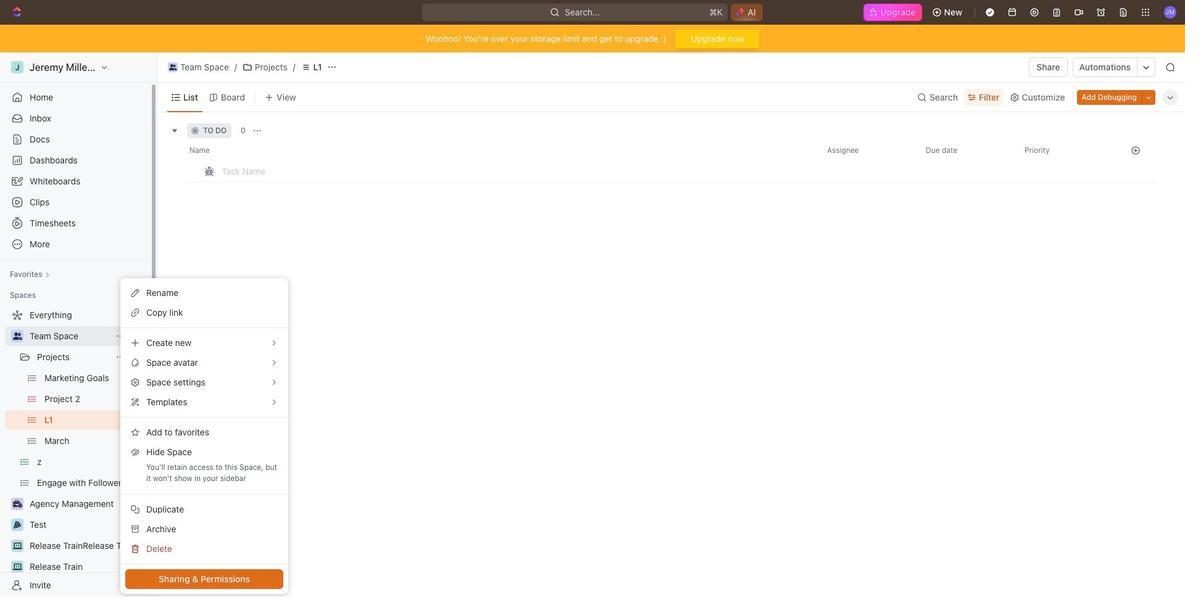 Task type: describe. For each thing, give the bounding box(es) containing it.
user group image inside sidebar navigation
[[13, 333, 22, 340]]

0 vertical spatial user group image
[[169, 64, 177, 70]]

sidebar navigation
[[0, 52, 157, 598]]

Task Name text field
[[222, 161, 582, 181]]



Task type: locate. For each thing, give the bounding box(es) containing it.
user group image
[[169, 64, 177, 70], [13, 333, 22, 340]]

1 vertical spatial user group image
[[13, 333, 22, 340]]

0 horizontal spatial user group image
[[13, 333, 22, 340]]

tree inside sidebar navigation
[[5, 306, 145, 598]]

tree
[[5, 306, 145, 598]]

1 horizontal spatial user group image
[[169, 64, 177, 70]]



Task type: vqa. For each thing, say whether or not it's contained in the screenshot.
See
no



